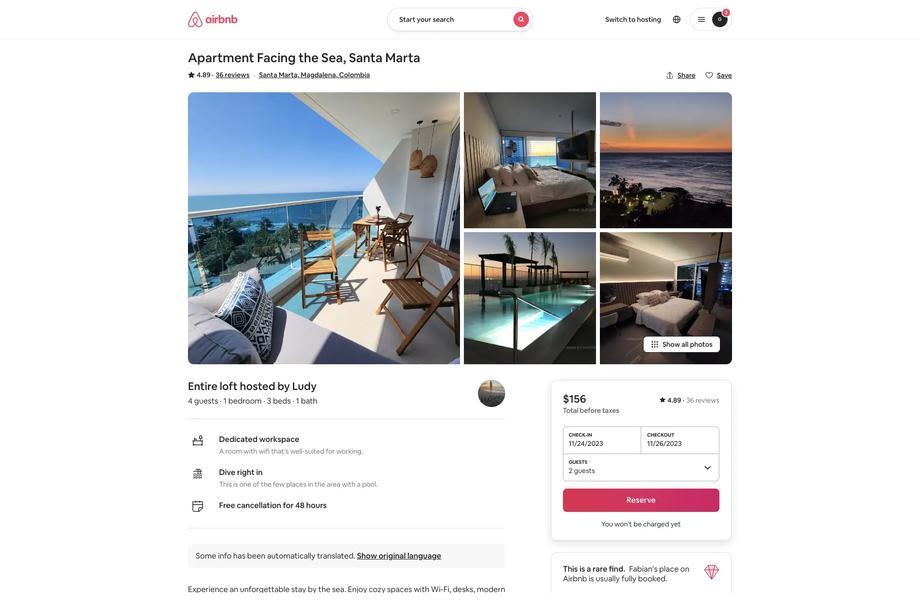 Task type: describe. For each thing, give the bounding box(es) containing it.
1 vertical spatial 4.89
[[668, 396, 682, 405]]

translated.
[[317, 551, 356, 562]]

save
[[718, 71, 733, 80]]

one
[[240, 480, 251, 489]]

$156 total before taxes
[[563, 392, 620, 415]]

0 horizontal spatial show
[[357, 551, 377, 562]]

airbnb
[[563, 574, 588, 584]]

yet
[[671, 520, 681, 529]]

been
[[247, 551, 266, 562]]

of
[[253, 480, 260, 489]]

dedicated
[[219, 435, 258, 445]]

start your search
[[400, 15, 454, 24]]

1 vertical spatial 36
[[687, 396, 695, 405]]

the right of on the bottom left of the page
[[261, 480, 272, 489]]

this inside dive right in this is one of the few places in the area with a pool.
[[219, 480, 232, 489]]

11/26/2023
[[648, 440, 682, 448]]

show original language button
[[357, 551, 442, 562]]

hours
[[306, 501, 327, 511]]

apartment facing the sea, santa marta image 3 image
[[464, 232, 597, 365]]

reserve
[[627, 495, 656, 506]]

your
[[417, 15, 432, 24]]

free
[[219, 501, 235, 511]]

fabian's place on airbnb is usually fully booked.
[[563, 564, 690, 584]]

2 for 2
[[725, 9, 728, 16]]

apartment
[[188, 50, 254, 66]]

rare
[[593, 564, 608, 575]]

this is a rare find.
[[563, 564, 626, 575]]

show all photos button
[[644, 336, 721, 353]]

apartment facing the sea, santa marta image 5 image
[[600, 232, 733, 365]]

start your search button
[[387, 8, 533, 31]]

photos
[[691, 340, 713, 349]]

apartment facing the sea, santa marta
[[188, 50, 421, 66]]

3
[[267, 396, 272, 406]]

is for airbnb
[[589, 574, 595, 584]]

guests inside entire loft hosted by ludy 4 guests · 1 bedroom · 3 beds · 1 bath
[[194, 396, 218, 406]]

the left area
[[315, 480, 326, 489]]

language
[[408, 551, 442, 562]]

info
[[218, 551, 232, 562]]

marta
[[386, 50, 421, 66]]

bath
[[301, 396, 318, 406]]

bedroom
[[229, 396, 262, 406]]

show all photos
[[663, 340, 713, 349]]

places
[[286, 480, 307, 489]]

santa inside · santa marta, magdalena, colombia
[[259, 70, 277, 79]]

sea,
[[322, 50, 346, 66]]

free cancellation for 48 hours
[[219, 501, 327, 511]]

you
[[602, 520, 614, 529]]

apartment facing the sea, santa marta image 1 image
[[188, 92, 460, 365]]

apartment facing the sea, santa marta image 4 image
[[600, 92, 733, 229]]

usually
[[596, 574, 620, 584]]

show inside button
[[663, 340, 681, 349]]

a
[[219, 447, 224, 456]]

start
[[400, 15, 416, 24]]

2 guests button
[[563, 454, 720, 481]]

0 vertical spatial 4.89
[[197, 70, 211, 79]]

cancellation
[[237, 501, 281, 511]]

won't
[[615, 520, 633, 529]]

suited
[[305, 447, 325, 456]]

1 horizontal spatial this
[[563, 564, 578, 575]]

save button
[[702, 67, 737, 84]]

taxes
[[603, 406, 620, 415]]

· santa marta, magdalena, colombia
[[254, 70, 370, 81]]

search
[[433, 15, 454, 24]]

hosting
[[638, 15, 662, 24]]

entire loft hosted by ludy 4 guests · 1 bedroom · 3 beds · 1 bath
[[188, 380, 318, 406]]

2 button
[[691, 8, 733, 31]]

facing
[[257, 50, 296, 66]]

automatically
[[267, 551, 316, 562]]

before
[[580, 406, 601, 415]]

area
[[327, 480, 341, 489]]

2 for 2 guests
[[569, 467, 573, 475]]

entire
[[188, 380, 218, 393]]

guests inside dropdown button
[[574, 467, 595, 475]]

working.
[[337, 447, 363, 456]]

0 horizontal spatial 4.89 · 36 reviews
[[197, 70, 250, 79]]

1 horizontal spatial santa
[[349, 50, 383, 66]]

magdalena,
[[301, 70, 338, 79]]

1 horizontal spatial is
[[580, 564, 586, 575]]

some
[[196, 551, 216, 562]]

workspace
[[259, 435, 300, 445]]

right
[[237, 468, 255, 478]]

dive right in this is one of the few places in the area with a pool.
[[219, 468, 378, 489]]

is for this
[[233, 480, 238, 489]]

Start your search search field
[[387, 8, 533, 31]]



Task type: locate. For each thing, give the bounding box(es) containing it.
a left pool.
[[357, 480, 361, 489]]

show left all in the right of the page
[[663, 340, 681, 349]]

reserve button
[[563, 489, 720, 512]]

0 vertical spatial guests
[[194, 396, 218, 406]]

share button
[[663, 67, 700, 84]]

1 horizontal spatial a
[[587, 564, 592, 575]]

1 horizontal spatial for
[[326, 447, 335, 456]]

1 vertical spatial santa
[[259, 70, 277, 79]]

show
[[663, 340, 681, 349], [357, 551, 377, 562]]

0 horizontal spatial with
[[244, 447, 257, 456]]

1 left bath
[[296, 396, 299, 406]]

you won't be charged yet
[[602, 520, 681, 529]]

2 inside 2 guests dropdown button
[[569, 467, 573, 475]]

1 horizontal spatial 4.89 · 36 reviews
[[668, 396, 720, 405]]

1 horizontal spatial show
[[663, 340, 681, 349]]

48
[[296, 501, 305, 511]]

0 vertical spatial 36
[[216, 70, 224, 79]]

switch to hosting link
[[600, 9, 668, 30]]

2 horizontal spatial is
[[589, 574, 595, 584]]

this
[[219, 480, 232, 489], [563, 564, 578, 575]]

with
[[244, 447, 257, 456], [342, 480, 356, 489]]

0 horizontal spatial in
[[256, 468, 263, 478]]

find.
[[609, 564, 626, 575]]

1 vertical spatial in
[[308, 480, 313, 489]]

dive
[[219, 468, 236, 478]]

0 horizontal spatial a
[[357, 480, 361, 489]]

guests down 11/24/2023
[[574, 467, 595, 475]]

fabian's
[[630, 564, 658, 575]]

santa up colombia
[[349, 50, 383, 66]]

1 vertical spatial guests
[[574, 467, 595, 475]]

for inside dedicated workspace a room with wifi that's well-suited for working.
[[326, 447, 335, 456]]

loft
[[220, 380, 238, 393]]

0 horizontal spatial reviews
[[225, 70, 250, 79]]

all
[[682, 340, 689, 349]]

2 1 from the left
[[296, 396, 299, 406]]

2 inside 2 dropdown button
[[725, 9, 728, 16]]

4.89
[[197, 70, 211, 79], [668, 396, 682, 405]]

hosted
[[240, 380, 275, 393]]

is inside dive right in this is one of the few places in the area with a pool.
[[233, 480, 238, 489]]

place
[[660, 564, 679, 575]]

dedicated workspace a room with wifi that's well-suited for working.
[[219, 435, 363, 456]]

with inside dedicated workspace a room with wifi that's well-suited for working.
[[244, 447, 257, 456]]

1 horizontal spatial with
[[342, 480, 356, 489]]

4
[[188, 396, 193, 406]]

4.89 down apartment
[[197, 70, 211, 79]]

1 horizontal spatial guests
[[574, 467, 595, 475]]

fully
[[622, 574, 637, 584]]

to
[[629, 15, 636, 24]]

for right "suited"
[[326, 447, 335, 456]]

learn more about the host, ludy. image
[[479, 380, 506, 407], [479, 380, 506, 407]]

0 vertical spatial 4.89 · 36 reviews
[[197, 70, 250, 79]]

0 vertical spatial for
[[326, 447, 335, 456]]

1 vertical spatial for
[[283, 501, 294, 511]]

that's
[[271, 447, 289, 456]]

a left the rare
[[587, 564, 592, 575]]

0 horizontal spatial 4.89
[[197, 70, 211, 79]]

11/24/2023
[[569, 440, 604, 448]]

is
[[233, 480, 238, 489], [580, 564, 586, 575], [589, 574, 595, 584]]

0 horizontal spatial santa
[[259, 70, 277, 79]]

in up of on the bottom left of the page
[[256, 468, 263, 478]]

2 guests
[[569, 467, 595, 475]]

a inside dive right in this is one of the few places in the area with a pool.
[[357, 480, 361, 489]]

santa
[[349, 50, 383, 66], [259, 70, 277, 79]]

booked.
[[639, 574, 668, 584]]

0 horizontal spatial 1
[[224, 396, 227, 406]]

0 horizontal spatial guests
[[194, 396, 218, 406]]

the
[[299, 50, 319, 66], [261, 480, 272, 489], [315, 480, 326, 489]]

total
[[563, 406, 579, 415]]

0 horizontal spatial is
[[233, 480, 238, 489]]

1 horizontal spatial 2
[[725, 9, 728, 16]]

0 vertical spatial 2
[[725, 9, 728, 16]]

for left 48
[[283, 501, 294, 511]]

0 horizontal spatial 36
[[216, 70, 224, 79]]

be
[[634, 520, 642, 529]]

wifi
[[259, 447, 270, 456]]

show left original
[[357, 551, 377, 562]]

this left the rare
[[563, 564, 578, 575]]

1 horizontal spatial 4.89
[[668, 396, 682, 405]]

room
[[226, 447, 242, 456]]

0 vertical spatial reviews
[[225, 70, 250, 79]]

santa down facing
[[259, 70, 277, 79]]

1 horizontal spatial 36
[[687, 396, 695, 405]]

0 vertical spatial show
[[663, 340, 681, 349]]

is inside fabian's place on airbnb is usually fully booked.
[[589, 574, 595, 584]]

charged
[[644, 520, 670, 529]]

1 vertical spatial a
[[587, 564, 592, 575]]

0 vertical spatial a
[[357, 480, 361, 489]]

a
[[357, 480, 361, 489], [587, 564, 592, 575]]

original
[[379, 551, 406, 562]]

0 vertical spatial this
[[219, 480, 232, 489]]

$156
[[563, 392, 587, 406]]

1 vertical spatial show
[[357, 551, 377, 562]]

switch
[[606, 15, 628, 24]]

reviews
[[225, 70, 250, 79], [696, 396, 720, 405]]

on
[[681, 564, 690, 575]]

has
[[233, 551, 246, 562]]

1 horizontal spatial in
[[308, 480, 313, 489]]

1 vertical spatial this
[[563, 564, 578, 575]]

1 horizontal spatial reviews
[[696, 396, 720, 405]]

profile element
[[545, 0, 733, 39]]

4.89 · 36 reviews
[[197, 70, 250, 79], [668, 396, 720, 405]]

2
[[725, 9, 728, 16], [569, 467, 573, 475]]

is left one on the bottom of the page
[[233, 480, 238, 489]]

1 horizontal spatial 1
[[296, 396, 299, 406]]

0 vertical spatial with
[[244, 447, 257, 456]]

is left usually
[[589, 574, 595, 584]]

with right area
[[342, 480, 356, 489]]

1 vertical spatial with
[[342, 480, 356, 489]]

this down dive
[[219, 480, 232, 489]]

colombia
[[339, 70, 370, 79]]

1 1 from the left
[[224, 396, 227, 406]]

beds
[[273, 396, 291, 406]]

santa marta, magdalena, colombia button
[[259, 69, 370, 81]]

some info has been automatically translated. show original language
[[196, 551, 442, 562]]

1 vertical spatial reviews
[[696, 396, 720, 405]]

switch to hosting
[[606, 15, 662, 24]]

0 vertical spatial in
[[256, 468, 263, 478]]

is left the rare
[[580, 564, 586, 575]]

1
[[224, 396, 227, 406], [296, 396, 299, 406]]

well-
[[290, 447, 305, 456]]

in
[[256, 468, 263, 478], [308, 480, 313, 489]]

apartment facing the sea, santa marta image 2 image
[[464, 92, 597, 229]]

1 vertical spatial 2
[[569, 467, 573, 475]]

0 horizontal spatial 2
[[569, 467, 573, 475]]

0 horizontal spatial this
[[219, 480, 232, 489]]

few
[[273, 480, 285, 489]]

1 vertical spatial 4.89 · 36 reviews
[[668, 396, 720, 405]]

guests down 'entire'
[[194, 396, 218, 406]]

marta,
[[279, 70, 300, 79]]

by ludy
[[278, 380, 317, 393]]

the up · santa marta, magdalena, colombia
[[299, 50, 319, 66]]

36 reviews button
[[216, 70, 250, 80]]

4.89 up 11/26/2023
[[668, 396, 682, 405]]

with inside dive right in this is one of the few places in the area with a pool.
[[342, 480, 356, 489]]

in right places
[[308, 480, 313, 489]]

guests
[[194, 396, 218, 406], [574, 467, 595, 475]]

0 horizontal spatial for
[[283, 501, 294, 511]]

with left wifi
[[244, 447, 257, 456]]

0 vertical spatial santa
[[349, 50, 383, 66]]

share
[[678, 71, 696, 80]]

pool.
[[362, 480, 378, 489]]

1 down loft at the bottom of page
[[224, 396, 227, 406]]



Task type: vqa. For each thing, say whether or not it's contained in the screenshot.
more
no



